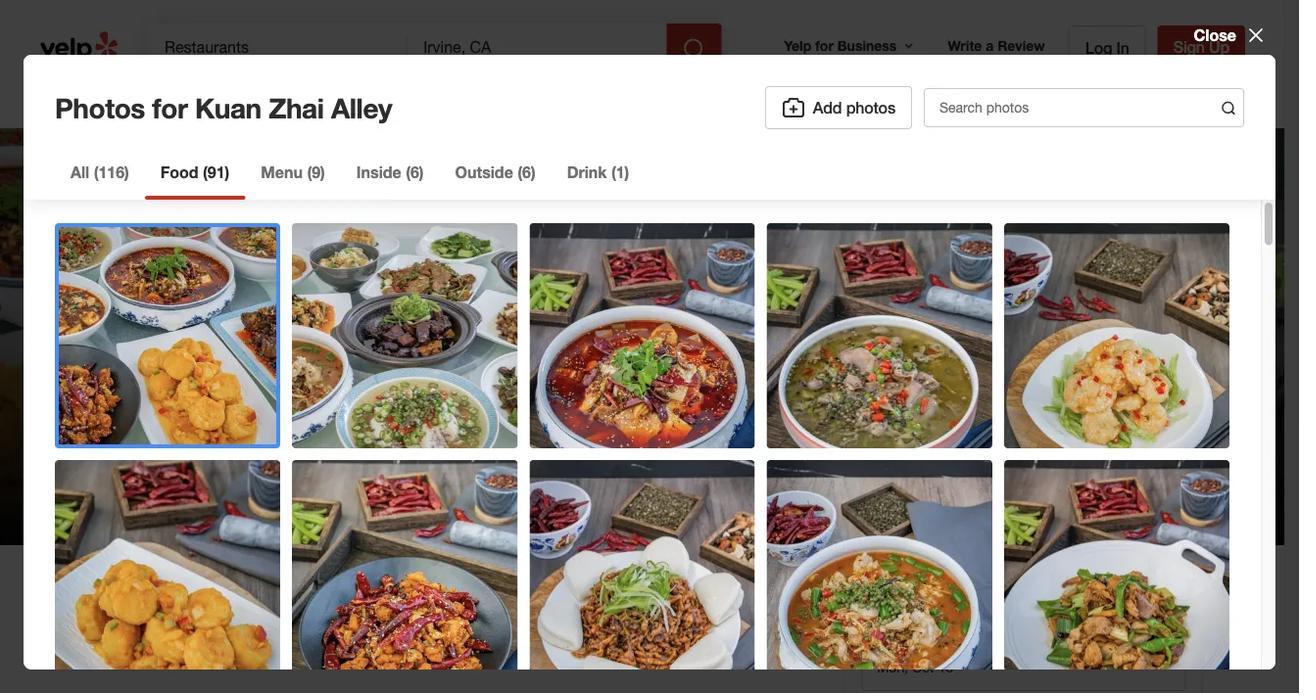 Task type: vqa. For each thing, say whether or not it's contained in the screenshot.
rightmost Local
no



Task type: locate. For each thing, give the bounding box(es) containing it.
0 horizontal spatial write
[[129, 597, 166, 616]]

1 vertical spatial write
[[129, 597, 166, 616]]

0 vertical spatial for
[[816, 37, 834, 54]]

a left review
[[170, 597, 178, 616]]

1 pm from the left
[[444, 453, 469, 472]]

alley up reviews)
[[434, 305, 540, 362]]

1 photo of kuan zhai alley - irvine, ca, us. image from the left
[[0, 128, 341, 546]]

write right 24 star v2 image
[[129, 597, 166, 616]]

in
[[1117, 38, 1130, 57]]

save
[[560, 597, 595, 616]]

1 vertical spatial add
[[300, 597, 329, 616]]

next image
[[1234, 321, 1258, 345]]

0 horizontal spatial photos
[[846, 99, 896, 117]]

None search field
[[149, 24, 726, 71]]

24 close v2 image
[[1245, 24, 1268, 47]]

1 horizontal spatial see
[[1041, 474, 1068, 493]]

(50
[[408, 375, 430, 394]]

make
[[862, 604, 912, 627]]

see left hours
[[564, 456, 585, 470]]

outside
[[455, 163, 513, 182]]

2 horizontal spatial a
[[986, 37, 994, 54]]

(6) right outside at left top
[[518, 163, 536, 182]]

(6)
[[406, 163, 424, 182], [518, 163, 536, 182]]

9:00
[[484, 453, 515, 472]]

16 chevron down v2 image
[[901, 38, 917, 54]]

log
[[1086, 38, 1113, 57]]

a
[[986, 37, 994, 54], [170, 597, 178, 616], [917, 604, 928, 627]]

tab list
[[55, 161, 645, 200]]

0 horizontal spatial pm
[[444, 453, 469, 472]]

add inside 'link'
[[813, 99, 842, 117]]

alley up inside
[[331, 91, 392, 124]]

add
[[813, 99, 842, 117], [300, 597, 329, 616]]

write a review
[[129, 597, 228, 616]]

0 horizontal spatial zhai
[[269, 91, 324, 124]]

4:00
[[410, 453, 440, 472]]

0 horizontal spatial (6)
[[406, 163, 424, 182]]

weeks
[[426, 485, 468, 501]]

for for yelp
[[816, 37, 834, 54]]

see
[[564, 456, 585, 470], [1041, 474, 1068, 493]]

ago
[[472, 485, 497, 501]]

search image
[[1221, 100, 1237, 116]]

for right yelp
[[816, 37, 834, 54]]

pm right 9:00
[[519, 453, 544, 472]]

write inside write a review link
[[948, 37, 982, 54]]

zhai
[[269, 91, 324, 124], [325, 305, 421, 362]]

1 vertical spatial alley
[[434, 305, 540, 362]]

write inside write a review link
[[129, 597, 166, 616]]

2 (6) from the left
[[518, 163, 536, 182]]

0 horizontal spatial add
[[300, 597, 329, 616]]

write right the "16 chevron down v2" icon
[[948, 37, 982, 54]]

1 horizontal spatial -
[[473, 453, 480, 472]]

0 horizontal spatial for
[[152, 91, 188, 124]]

24 add v2 image
[[636, 595, 660, 618]]

0 vertical spatial see
[[564, 456, 585, 470]]

zhai right 24 chevron down v2 icon
[[269, 91, 324, 124]]

kuan up "4.3 star rating" image
[[198, 305, 313, 362]]

add right 24 camera v2 icon
[[300, 597, 329, 616]]

all
[[1072, 474, 1088, 493]]

1 horizontal spatial for
[[816, 37, 834, 54]]

0 horizontal spatial see
[[564, 456, 585, 470]]

1 horizontal spatial pm
[[519, 453, 544, 472]]

0 horizontal spatial a
[[170, 597, 178, 616]]

1 horizontal spatial write
[[948, 37, 982, 54]]

2 photo of kuan zhai alley - irvine, ca, us. image from the left
[[341, 128, 985, 546]]

2
[[415, 485, 422, 501]]

2 - from the left
[[473, 453, 480, 472]]

business
[[308, 485, 366, 501]]

updated
[[229, 485, 285, 501]]

24 chevron down v2 image
[[242, 85, 266, 108]]

1 vertical spatial kuan
[[198, 305, 313, 362]]

see hours link
[[556, 452, 630, 475]]

outside (6)
[[455, 163, 536, 182]]

(1)
[[612, 163, 630, 182]]

write for write a review
[[948, 37, 982, 54]]

sign up
[[1174, 38, 1230, 56]]

inside
[[357, 163, 402, 182]]

pm right 4:00
[[444, 453, 469, 472]]

photos right 116
[[1121, 474, 1171, 493]]

write
[[948, 37, 982, 54], [129, 597, 166, 616]]

photos inside 'link'
[[846, 99, 896, 117]]

- right am in the left bottom of the page
[[331, 453, 337, 472]]

up
[[1210, 38, 1230, 56]]

pm
[[444, 453, 469, 472], [519, 453, 544, 472]]

1 horizontal spatial photos
[[1121, 474, 1171, 493]]

0 vertical spatial write
[[948, 37, 982, 54]]

add for add photo
[[300, 597, 329, 616]]

1 vertical spatial for
[[152, 91, 188, 124]]

food (91)
[[161, 163, 230, 182]]

photos
[[55, 91, 145, 124]]

a left review at the right
[[986, 37, 994, 54]]

see left all
[[1041, 474, 1068, 493]]

1 horizontal spatial add
[[813, 99, 842, 117]]

for
[[816, 37, 834, 54], [152, 91, 188, 124]]

szechuan
[[305, 419, 378, 437]]

1 horizontal spatial alley
[[434, 305, 540, 362]]

sign up link
[[1158, 25, 1246, 69]]

photos down business
[[846, 99, 896, 117]]

4 photo of kuan zhai alley - irvine, ca, us. image from the left
[[1273, 128, 1300, 546]]

zhai up 4.3
[[325, 305, 421, 362]]

(50 reviews) link
[[408, 375, 496, 394]]

kuan
[[195, 91, 261, 124], [198, 305, 313, 362]]

(6) for outside (6)
[[518, 163, 536, 182]]

- left 9:00
[[473, 453, 480, 472]]

write a review link
[[940, 28, 1053, 63]]

1 (6) from the left
[[406, 163, 424, 182]]

for up food
[[152, 91, 188, 124]]

for inside yelp for business button
[[816, 37, 834, 54]]

Search photos text field
[[924, 88, 1245, 127]]

0 horizontal spatial -
[[331, 453, 337, 472]]

all
[[71, 163, 89, 182]]

inside (6)
[[357, 163, 424, 182]]

follow button
[[620, 585, 731, 628]]

business
[[838, 37, 897, 54]]

add for add photos
[[813, 99, 842, 117]]

0 horizontal spatial alley
[[331, 91, 392, 124]]

1 horizontal spatial zhai
[[325, 305, 421, 362]]

a right make
[[917, 604, 928, 627]]

24 star v2 image
[[98, 595, 121, 618]]

1 horizontal spatial a
[[917, 604, 928, 627]]

restaurants link
[[149, 71, 281, 127]]

see for see hours
[[564, 456, 585, 470]]

(116)
[[94, 163, 129, 182]]

add right 24 add photo v2
[[813, 99, 842, 117]]

alley
[[331, 91, 392, 124], [434, 305, 540, 362]]

kuan up (91)
[[195, 91, 261, 124]]

business categories element
[[149, 71, 1246, 127]]

home services
[[297, 88, 390, 104]]

1 vertical spatial see
[[1041, 474, 1068, 493]]

reviews)
[[434, 375, 496, 394]]

0 vertical spatial add
[[813, 99, 842, 117]]

1 horizontal spatial (6)
[[518, 163, 536, 182]]

photo of kuan zhai alley - irvine, ca, us. image
[[0, 128, 341, 546], [341, 128, 985, 546], [985, 128, 1273, 546], [1273, 128, 1300, 546]]

0 vertical spatial photos
[[846, 99, 896, 117]]

24 save outline v2 image
[[529, 595, 552, 618]]

photos
[[846, 99, 896, 117], [1121, 474, 1171, 493]]

(6) right inside
[[406, 163, 424, 182]]



Task type: describe. For each thing, give the bounding box(es) containing it.
yelp
[[784, 37, 812, 54]]

see all 116 photos
[[1041, 474, 1171, 493]]

updated by business owner 2 weeks ago
[[229, 485, 497, 501]]

drink (1)
[[567, 163, 630, 182]]

(91)
[[203, 163, 230, 182]]

a for review
[[170, 597, 178, 616]]

0 vertical spatial kuan
[[195, 91, 261, 124]]

reservation
[[933, 604, 1033, 627]]

home services link
[[281, 71, 433, 127]]

24 share v2 image
[[415, 595, 439, 618]]

add photos link
[[765, 86, 913, 129]]

food
[[161, 163, 199, 182]]

Select a date text field
[[862, 645, 1186, 692]]

0 vertical spatial alley
[[331, 91, 392, 124]]

3 photo of kuan zhai alley - irvine, ca, us. image from the left
[[985, 128, 1273, 546]]

photos for kuan zhai alley
[[55, 91, 392, 124]]

24 add photo v2 image
[[782, 96, 805, 120]]

1 vertical spatial zhai
[[325, 305, 421, 362]]

tab list containing all (116)
[[55, 161, 645, 200]]

menu
[[261, 163, 303, 182]]

restaurants
[[165, 88, 238, 104]]

owner
[[370, 485, 411, 501]]

1 - from the left
[[331, 453, 337, 472]]

add photos
[[813, 99, 896, 117]]

see all 116 photos link
[[1008, 460, 1203, 507]]

4.3
[[382, 375, 404, 394]]

11:00
[[258, 453, 297, 472]]

yelp for business
[[784, 37, 897, 54]]

write a review link
[[82, 585, 244, 628]]

116
[[1092, 474, 1117, 493]]

write a review
[[948, 37, 1046, 54]]

2:45
[[341, 453, 372, 472]]

add photo link
[[252, 585, 391, 628]]

review
[[998, 37, 1046, 54]]

kuan zhai alley
[[198, 305, 540, 362]]

make a reservation
[[862, 604, 1033, 627]]

share button
[[399, 585, 504, 628]]

review
[[183, 597, 228, 616]]

(9)
[[307, 163, 325, 182]]

log in
[[1086, 38, 1130, 57]]

edit
[[399, 423, 421, 437]]

yelp for business button
[[777, 28, 925, 63]]

16 claim filled v2 image
[[198, 420, 213, 436]]

closed
[[198, 453, 250, 472]]

close
[[1194, 26, 1237, 44]]

edit button
[[390, 419, 430, 442]]

4.3 (50 reviews)
[[382, 375, 496, 394]]

write for write a review
[[129, 597, 166, 616]]

1 vertical spatial photos
[[1121, 474, 1171, 493]]

menu element
[[82, 660, 814, 694]]

(6) for inside (6)
[[406, 163, 424, 182]]

services
[[338, 88, 390, 104]]

am
[[301, 453, 326, 472]]

a for reservation
[[917, 604, 928, 627]]

photo
[[333, 597, 374, 616]]

see for see all 116 photos
[[1041, 474, 1068, 493]]

log in link
[[1069, 25, 1147, 69]]

all (116)
[[71, 163, 129, 182]]

menu (9)
[[261, 163, 325, 182]]

save button
[[512, 585, 612, 628]]

24 camera v2 image
[[268, 595, 292, 618]]

0 vertical spatial zhai
[[269, 91, 324, 124]]

4.3 star rating image
[[198, 369, 370, 400]]

pm,
[[376, 453, 405, 472]]

a for review
[[986, 37, 994, 54]]

by
[[289, 485, 304, 501]]

home
[[297, 88, 334, 104]]

for for photos
[[152, 91, 188, 124]]

closed 11:00 am - 2:45 pm, 4:00 pm - 9:00 pm
[[198, 453, 544, 472]]

close button
[[1194, 24, 1268, 47]]

drink
[[567, 163, 607, 182]]

search image
[[682, 37, 706, 61]]

szechuan link
[[305, 419, 378, 437]]

sign
[[1174, 38, 1205, 56]]

follow
[[668, 597, 714, 616]]

share
[[447, 597, 488, 616]]

claimed
[[218, 419, 279, 437]]

2 pm from the left
[[519, 453, 544, 472]]

hours
[[589, 456, 621, 470]]

see hours
[[564, 456, 621, 470]]

add photo
[[300, 597, 374, 616]]



